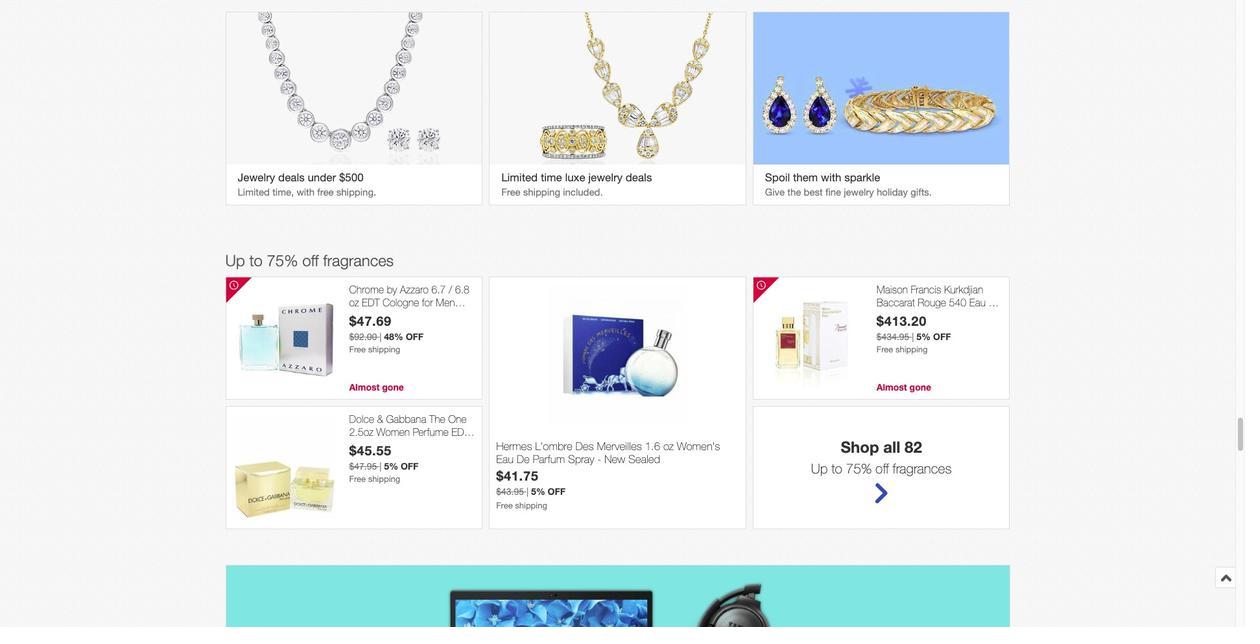 Task type: describe. For each thing, give the bounding box(es) containing it.
with inside jewelry deals under $500 limited time, with free shipping.
[[297, 187, 315, 198]]

| for $413.20
[[912, 332, 914, 342]]

5% for $413.20
[[916, 331, 931, 342]]

$45.55
[[349, 443, 392, 458]]

women's
[[677, 440, 720, 453]]

limited inside limited time luxe jewelry deals free shipping included.
[[501, 171, 538, 184]]

fine
[[825, 187, 841, 198]]

eau inside hermes l'ombre des merveilles 1.6 oz women's eau de parfum spray - new sealed $41.75 $43.95 | 5% off free shipping
[[496, 453, 514, 466]]

shipping inside hermes l'ombre des merveilles 1.6 oz women's eau de parfum spray - new sealed $41.75 $43.95 | 5% off free shipping
[[515, 501, 547, 511]]

luxe
[[565, 171, 585, 184]]

$43.95
[[496, 487, 524, 497]]

oz inside the chrome by azzaro 6.7 / 6.8 oz edt cologne for men new in box
[[349, 297, 359, 308]]

oz inside maison francis kurkdjian baccarat rouge 540 eau de parfum 6.8 oz - new unsealed
[[927, 309, 937, 321]]

$413.20 $434.95 | 5% off free shipping
[[877, 313, 951, 355]]

box inside the chrome by azzaro 6.7 / 6.8 oz edt cologne for men new in box
[[382, 309, 398, 321]]

free for $413.20
[[877, 345, 893, 355]]

the
[[787, 187, 801, 198]]

almost gone for $47.69
[[349, 382, 404, 393]]

| for $45.55
[[379, 462, 382, 472]]

for
[[422, 297, 433, 308]]

sparkle
[[844, 171, 880, 184]]

$92.00
[[349, 332, 377, 342]]

up inside shop all 82 up to 75% off fragrances
[[811, 461, 828, 477]]

off inside $413.20 $434.95 | 5% off free shipping
[[933, 331, 951, 342]]

chrome by azzaro 6.7 / 6.8 oz edt cologne for men new in box link
[[349, 284, 475, 321]]

francis
[[911, 284, 941, 296]]

them
[[793, 171, 818, 184]]

$47.95
[[349, 462, 377, 472]]

edp
[[451, 426, 470, 438]]

new inside dolce & gabbana the one 2.5oz  women perfume edp - new unsealed box
[[356, 439, 375, 451]]

rouge
[[918, 297, 946, 308]]

shipping for $413.20
[[895, 345, 928, 355]]

unsealed inside maison francis kurkdjian baccarat rouge 540 eau de parfum 6.8 oz - new unsealed
[[877, 322, 917, 333]]

merveilles
[[597, 440, 642, 453]]

shop all 82 up to 75% off fragrances
[[811, 439, 952, 477]]

box inside dolce & gabbana the one 2.5oz  women perfume edp - new unsealed box
[[422, 439, 439, 451]]

| inside hermes l'ombre des merveilles 1.6 oz women's eau de parfum spray - new sealed $41.75 $43.95 | 5% off free shipping
[[526, 487, 528, 497]]

best
[[804, 187, 823, 198]]

free for limited
[[501, 187, 520, 198]]

off inside the $47.69 $92.00 | 48% off free shipping
[[406, 331, 424, 342]]

$47.69
[[349, 313, 392, 329]]

sealed
[[628, 453, 660, 466]]

- for hermes
[[597, 453, 601, 466]]

0 vertical spatial fragrances
[[323, 252, 394, 270]]

6.8 inside maison francis kurkdjian baccarat rouge 540 eau de parfum 6.8 oz - new unsealed
[[910, 309, 924, 321]]

limited inside jewelry deals under $500 limited time, with free shipping.
[[238, 187, 270, 198]]

edt
[[362, 297, 380, 308]]

new inside maison francis kurkdjian baccarat rouge 540 eau de parfum 6.8 oz - new unsealed
[[946, 309, 966, 321]]

deals inside jewelry deals under $500 limited time, with free shipping.
[[278, 171, 305, 184]]

jewelry inside spoil them with sparkle give the best fine jewelry holiday gifts.
[[844, 187, 874, 198]]

free
[[317, 187, 334, 198]]

off inside shop all 82 up to 75% off fragrances
[[875, 461, 889, 477]]

with inside spoil them with sparkle give the best fine jewelry holiday gifts.
[[821, 171, 841, 184]]

to inside shop all 82 up to 75% off fragrances
[[832, 461, 842, 477]]

0 horizontal spatial 75%
[[267, 252, 298, 270]]

6.8 inside the chrome by azzaro 6.7 / 6.8 oz edt cologne for men new in box
[[455, 284, 469, 296]]

parfum inside maison francis kurkdjian baccarat rouge 540 eau de parfum 6.8 oz - new unsealed
[[877, 309, 907, 321]]

$500
[[339, 171, 364, 184]]

off inside $45.55 $47.95 | 5% off free shipping
[[401, 461, 419, 472]]

75% inside shop all 82 up to 75% off fragrances
[[846, 461, 872, 477]]

jewelry
[[238, 171, 275, 184]]

holiday
[[877, 187, 908, 198]]

parfum inside hermes l'ombre des merveilles 1.6 oz women's eau de parfum spray - new sealed $41.75 $43.95 | 5% off free shipping
[[533, 453, 565, 466]]

free for $45.55
[[349, 475, 366, 484]]

up to 75% off fragrances
[[225, 252, 394, 270]]

oz inside hermes l'ombre des merveilles 1.6 oz women's eau de parfum spray - new sealed $41.75 $43.95 | 5% off free shipping
[[663, 440, 674, 453]]

l'ombre
[[535, 440, 572, 453]]

- for maison
[[940, 309, 943, 321]]

$413.20
[[877, 313, 927, 329]]

eau inside maison francis kurkdjian baccarat rouge 540 eau de parfum 6.8 oz - new unsealed
[[969, 297, 986, 308]]

gone for $413.20
[[910, 382, 931, 393]]

deals inside limited time luxe jewelry deals free shipping included.
[[626, 171, 652, 184]]

gone for $47.69
[[382, 382, 404, 393]]

0 horizontal spatial to
[[249, 252, 263, 270]]

give
[[765, 187, 785, 198]]

de inside maison francis kurkdjian baccarat rouge 540 eau de parfum 6.8 oz - new unsealed
[[989, 297, 1001, 308]]

time
[[541, 171, 562, 184]]

48%
[[384, 331, 403, 342]]

5% for $45.55
[[384, 461, 398, 472]]

82
[[905, 439, 922, 457]]



Task type: vqa. For each thing, say whether or not it's contained in the screenshot.
Oz to the top
yes



Task type: locate. For each thing, give the bounding box(es) containing it.
spoil them with sparkle give the best fine jewelry holiday gifts.
[[765, 171, 932, 198]]

2 vertical spatial 5%
[[531, 486, 545, 497]]

shipping
[[523, 187, 560, 198], [368, 345, 400, 355], [895, 345, 928, 355], [368, 475, 400, 484], [515, 501, 547, 511]]

540
[[949, 297, 966, 308]]

1 deals from the left
[[278, 171, 305, 184]]

- right spray
[[597, 453, 601, 466]]

5% down $45.55
[[384, 461, 398, 472]]

chrome by azzaro 6.7 / 6.8 oz edt cologne for men new in box
[[349, 284, 469, 321]]

| inside $45.55 $47.95 | 5% off free shipping
[[379, 462, 382, 472]]

&
[[377, 414, 383, 426]]

limited left 'time'
[[501, 171, 538, 184]]

2 horizontal spatial -
[[940, 309, 943, 321]]

0 horizontal spatial 6.8
[[455, 284, 469, 296]]

0 vertical spatial parfum
[[877, 309, 907, 321]]

eau down hermes
[[496, 453, 514, 466]]

0 horizontal spatial almost
[[349, 382, 380, 393]]

0 vertical spatial eau
[[969, 297, 986, 308]]

gabbana
[[386, 414, 426, 426]]

shipping down the $47.95
[[368, 475, 400, 484]]

0 vertical spatial de
[[989, 297, 1001, 308]]

5% down $413.20
[[916, 331, 931, 342]]

1 horizontal spatial gone
[[910, 382, 931, 393]]

5% inside hermes l'ombre des merveilles 1.6 oz women's eau de parfum spray - new sealed $41.75 $43.95 | 5% off free shipping
[[531, 486, 545, 497]]

new left in
[[349, 309, 369, 321]]

unsealed down baccarat
[[877, 322, 917, 333]]

gifts.
[[911, 187, 932, 198]]

eau
[[969, 297, 986, 308], [496, 453, 514, 466]]

women
[[376, 426, 410, 438]]

1 horizontal spatial limited
[[501, 171, 538, 184]]

2 gone from the left
[[910, 382, 931, 393]]

0 horizontal spatial eau
[[496, 453, 514, 466]]

free inside limited time luxe jewelry deals free shipping included.
[[501, 187, 520, 198]]

with
[[821, 171, 841, 184], [297, 187, 315, 198]]

almost gone down $434.95 on the right bottom of page
[[877, 382, 931, 393]]

- inside maison francis kurkdjian baccarat rouge 540 eau de parfum 6.8 oz - new unsealed
[[940, 309, 943, 321]]

0 vertical spatial up
[[225, 252, 245, 270]]

free inside $413.20 $434.95 | 5% off free shipping
[[877, 345, 893, 355]]

almost up "dolce"
[[349, 382, 380, 393]]

unsealed
[[877, 322, 917, 333], [378, 439, 419, 451]]

2 almost gone from the left
[[877, 382, 931, 393]]

with left free
[[297, 187, 315, 198]]

up
[[225, 252, 245, 270], [811, 461, 828, 477]]

shipping for limited
[[523, 187, 560, 198]]

6.8 down rouge
[[910, 309, 924, 321]]

parfum down baccarat
[[877, 309, 907, 321]]

almost gone
[[349, 382, 404, 393], [877, 382, 931, 393]]

box right in
[[382, 309, 398, 321]]

75%
[[267, 252, 298, 270], [846, 461, 872, 477]]

jewelry inside limited time luxe jewelry deals free shipping included.
[[588, 171, 623, 184]]

1 vertical spatial 75%
[[846, 461, 872, 477]]

chrome
[[349, 284, 384, 296]]

2 horizontal spatial oz
[[927, 309, 937, 321]]

1 horizontal spatial almost
[[877, 382, 907, 393]]

almost down $434.95 on the right bottom of page
[[877, 382, 907, 393]]

2 vertical spatial -
[[597, 453, 601, 466]]

deals up time,
[[278, 171, 305, 184]]

1 horizontal spatial with
[[821, 171, 841, 184]]

new inside the chrome by azzaro 6.7 / 6.8 oz edt cologne for men new in box
[[349, 309, 369, 321]]

cologne
[[383, 297, 419, 308]]

1 horizontal spatial fragrances
[[893, 461, 952, 477]]

- down rouge
[[940, 309, 943, 321]]

1 horizontal spatial -
[[597, 453, 601, 466]]

free for $47.69
[[349, 345, 366, 355]]

des
[[575, 440, 594, 453]]

6.8 right /
[[455, 284, 469, 296]]

shop
[[841, 439, 879, 457]]

1 almost from the left
[[349, 382, 380, 393]]

oz down rouge
[[927, 309, 937, 321]]

shipping inside $413.20 $434.95 | 5% off free shipping
[[895, 345, 928, 355]]

fragrances down the 82
[[893, 461, 952, 477]]

1 vertical spatial fragrances
[[893, 461, 952, 477]]

- down "2.5oz"
[[349, 439, 353, 451]]

jewelry
[[588, 171, 623, 184], [844, 187, 874, 198]]

shipping inside limited time luxe jewelry deals free shipping included.
[[523, 187, 560, 198]]

0 horizontal spatial up
[[225, 252, 245, 270]]

almost gone for $413.20
[[877, 382, 931, 393]]

gone
[[382, 382, 404, 393], [910, 382, 931, 393]]

shipping down 'time'
[[523, 187, 560, 198]]

0 horizontal spatial parfum
[[533, 453, 565, 466]]

hermes l'ombre des merveilles 1.6 oz women's eau de parfum spray - new sealed link
[[496, 440, 739, 468]]

1 vertical spatial limited
[[238, 187, 270, 198]]

0 vertical spatial oz
[[349, 297, 359, 308]]

shipping down the '48%'
[[368, 345, 400, 355]]

hermes l'ombre des merveilles 1.6 oz women's eau de parfum spray - new sealed $41.75 $43.95 | 5% off free shipping
[[496, 440, 720, 511]]

eau down kurkdjian at right top
[[969, 297, 986, 308]]

shipping inside the $47.69 $92.00 | 48% off free shipping
[[368, 345, 400, 355]]

0 horizontal spatial box
[[382, 309, 398, 321]]

all
[[883, 439, 900, 457]]

| left the '48%'
[[379, 332, 382, 342]]

0 vertical spatial 6.8
[[455, 284, 469, 296]]

0 horizontal spatial limited
[[238, 187, 270, 198]]

jewelry down sparkle on the right
[[844, 187, 874, 198]]

-
[[940, 309, 943, 321], [349, 439, 353, 451], [597, 453, 601, 466]]

1 horizontal spatial to
[[832, 461, 842, 477]]

almost for $413.20
[[877, 382, 907, 393]]

0 horizontal spatial almost gone
[[349, 382, 404, 393]]

6.7
[[431, 284, 446, 296]]

| inside $413.20 $434.95 | 5% off free shipping
[[912, 332, 914, 342]]

new down 540
[[946, 309, 966, 321]]

jewelry deals under $500 limited time, with free shipping.
[[238, 171, 376, 198]]

2 deals from the left
[[626, 171, 652, 184]]

1 vertical spatial de
[[517, 453, 530, 466]]

de inside hermes l'ombre des merveilles 1.6 oz women's eau de parfum spray - new sealed $41.75 $43.95 | 5% off free shipping
[[517, 453, 530, 466]]

off inside hermes l'ombre des merveilles 1.6 oz women's eau de parfum spray - new sealed $41.75 $43.95 | 5% off free shipping
[[548, 486, 566, 497]]

1 horizontal spatial eau
[[969, 297, 986, 308]]

$45.55 $47.95 | 5% off free shipping
[[349, 443, 419, 484]]

1 gone from the left
[[382, 382, 404, 393]]

in
[[372, 309, 379, 321]]

oz right 1.6
[[663, 440, 674, 453]]

limited down jewelry
[[238, 187, 270, 198]]

0 vertical spatial box
[[382, 309, 398, 321]]

by
[[387, 284, 397, 296]]

spoil
[[765, 171, 790, 184]]

azzaro
[[400, 284, 429, 296]]

shipping down $434.95 on the right bottom of page
[[895, 345, 928, 355]]

new down "2.5oz"
[[356, 439, 375, 451]]

0 vertical spatial 75%
[[267, 252, 298, 270]]

| down $413.20
[[912, 332, 914, 342]]

| right $43.95 on the left of page
[[526, 487, 528, 497]]

- inside hermes l'ombre des merveilles 1.6 oz women's eau de parfum spray - new sealed $41.75 $43.95 | 5% off free shipping
[[597, 453, 601, 466]]

1 horizontal spatial jewelry
[[844, 187, 874, 198]]

- inside dolce & gabbana the one 2.5oz  women perfume edp - new unsealed box
[[349, 439, 353, 451]]

almost gone up &
[[349, 382, 404, 393]]

1 vertical spatial 5%
[[384, 461, 398, 472]]

$47.69 $92.00 | 48% off free shipping
[[349, 313, 424, 355]]

0 horizontal spatial deals
[[278, 171, 305, 184]]

5% inside $45.55 $47.95 | 5% off free shipping
[[384, 461, 398, 472]]

new down merveilles
[[604, 453, 625, 466]]

limited time luxe jewelry deals free shipping included.
[[501, 171, 652, 198]]

0 horizontal spatial unsealed
[[378, 439, 419, 451]]

dolce
[[349, 414, 374, 426]]

0 horizontal spatial oz
[[349, 297, 359, 308]]

0 horizontal spatial jewelry
[[588, 171, 623, 184]]

shipping for $47.69
[[368, 345, 400, 355]]

1 horizontal spatial almost gone
[[877, 382, 931, 393]]

1 horizontal spatial deals
[[626, 171, 652, 184]]

unsealed inside dolce & gabbana the one 2.5oz  women perfume edp - new unsealed box
[[378, 439, 419, 451]]

1.6
[[645, 440, 660, 453]]

almost for $47.69
[[349, 382, 380, 393]]

0 vertical spatial unsealed
[[877, 322, 917, 333]]

0 vertical spatial jewelry
[[588, 171, 623, 184]]

maison
[[877, 284, 908, 296]]

de
[[989, 297, 1001, 308], [517, 453, 530, 466]]

1 horizontal spatial up
[[811, 461, 828, 477]]

almost
[[349, 382, 380, 393], [877, 382, 907, 393]]

1 vertical spatial parfum
[[533, 453, 565, 466]]

| inside the $47.69 $92.00 | 48% off free shipping
[[379, 332, 382, 342]]

1 horizontal spatial 5%
[[531, 486, 545, 497]]

oz
[[349, 297, 359, 308], [927, 309, 937, 321], [663, 440, 674, 453]]

fragrances inside shop all 82 up to 75% off fragrances
[[893, 461, 952, 477]]

1 horizontal spatial parfum
[[877, 309, 907, 321]]

1 horizontal spatial 75%
[[846, 461, 872, 477]]

deals
[[278, 171, 305, 184], [626, 171, 652, 184]]

1 horizontal spatial oz
[[663, 440, 674, 453]]

5% inside $413.20 $434.95 | 5% off free shipping
[[916, 331, 931, 342]]

jewelry up included.
[[588, 171, 623, 184]]

1 horizontal spatial 6.8
[[910, 309, 924, 321]]

1 vertical spatial to
[[832, 461, 842, 477]]

1 vertical spatial oz
[[927, 309, 937, 321]]

| for $47.69
[[379, 332, 382, 342]]

| right the $47.95
[[379, 462, 382, 472]]

$434.95
[[877, 332, 909, 342]]

box
[[382, 309, 398, 321], [422, 439, 439, 451]]

shipping down $43.95 on the left of page
[[515, 501, 547, 511]]

0 horizontal spatial with
[[297, 187, 315, 198]]

1 vertical spatial with
[[297, 187, 315, 198]]

0 vertical spatial limited
[[501, 171, 538, 184]]

deals right luxe
[[626, 171, 652, 184]]

shipping inside $45.55 $47.95 | 5% off free shipping
[[368, 475, 400, 484]]

0 horizontal spatial fragrances
[[323, 252, 394, 270]]

included.
[[563, 187, 603, 198]]

0 horizontal spatial de
[[517, 453, 530, 466]]

shipping for $45.55
[[368, 475, 400, 484]]

fragrances
[[323, 252, 394, 270], [893, 461, 952, 477]]

1 horizontal spatial box
[[422, 439, 439, 451]]

time,
[[272, 187, 294, 198]]

0 vertical spatial -
[[940, 309, 943, 321]]

shipping.
[[336, 187, 376, 198]]

1 vertical spatial jewelry
[[844, 187, 874, 198]]

to
[[249, 252, 263, 270], [832, 461, 842, 477]]

free inside the $47.69 $92.00 | 48% off free shipping
[[349, 345, 366, 355]]

unsealed down women at the left bottom
[[378, 439, 419, 451]]

1 vertical spatial -
[[349, 439, 353, 451]]

gone up &
[[382, 382, 404, 393]]

spray
[[568, 453, 594, 466]]

free inside hermes l'ombre des merveilles 1.6 oz women's eau de parfum spray - new sealed $41.75 $43.95 | 5% off free shipping
[[496, 501, 513, 511]]

0 vertical spatial 5%
[[916, 331, 931, 342]]

5%
[[916, 331, 931, 342], [384, 461, 398, 472], [531, 486, 545, 497]]

free
[[501, 187, 520, 198], [349, 345, 366, 355], [877, 345, 893, 355], [349, 475, 366, 484], [496, 501, 513, 511]]

1 vertical spatial unsealed
[[378, 439, 419, 451]]

parfum
[[877, 309, 907, 321], [533, 453, 565, 466]]

2 horizontal spatial 5%
[[916, 331, 931, 342]]

0 vertical spatial with
[[821, 171, 841, 184]]

1 vertical spatial box
[[422, 439, 439, 451]]

0 horizontal spatial -
[[349, 439, 353, 451]]

men
[[436, 297, 455, 308]]

new
[[349, 309, 369, 321], [946, 309, 966, 321], [356, 439, 375, 451], [604, 453, 625, 466]]

gone down $413.20 $434.95 | 5% off free shipping at the right of the page
[[910, 382, 931, 393]]

1 vertical spatial 6.8
[[910, 309, 924, 321]]

oz left the edt
[[349, 297, 359, 308]]

5% down the $41.75
[[531, 486, 545, 497]]

off
[[302, 252, 319, 270], [406, 331, 424, 342], [933, 331, 951, 342], [401, 461, 419, 472], [875, 461, 889, 477], [548, 486, 566, 497]]

de right 540
[[989, 297, 1001, 308]]

maison francis kurkdjian baccarat rouge 540 eau de parfum 6.8 oz - new unsealed link
[[877, 284, 1003, 333]]

1 almost gone from the left
[[349, 382, 404, 393]]

1 vertical spatial up
[[811, 461, 828, 477]]

perfume
[[413, 426, 449, 438]]

/
[[449, 284, 452, 296]]

free inside $45.55 $47.95 | 5% off free shipping
[[349, 475, 366, 484]]

6.8
[[455, 284, 469, 296], [910, 309, 924, 321]]

1 vertical spatial eau
[[496, 453, 514, 466]]

new inside hermes l'ombre des merveilles 1.6 oz women's eau de parfum spray - new sealed $41.75 $43.95 | 5% off free shipping
[[604, 453, 625, 466]]

with up fine
[[821, 171, 841, 184]]

dolce & gabbana the one 2.5oz  women perfume edp - new unsealed box
[[349, 414, 470, 451]]

under
[[308, 171, 336, 184]]

parfum down l'ombre
[[533, 453, 565, 466]]

dolce & gabbana the one 2.5oz  women perfume edp - new unsealed box link
[[349, 414, 475, 451]]

1 horizontal spatial de
[[989, 297, 1001, 308]]

fragrances up chrome
[[323, 252, 394, 270]]

0 vertical spatial to
[[249, 252, 263, 270]]

de down hermes
[[517, 453, 530, 466]]

baccarat
[[877, 297, 915, 308]]

hermes
[[496, 440, 532, 453]]

|
[[379, 332, 382, 342], [912, 332, 914, 342], [379, 462, 382, 472], [526, 487, 528, 497]]

limited
[[501, 171, 538, 184], [238, 187, 270, 198]]

0 horizontal spatial 5%
[[384, 461, 398, 472]]

one
[[448, 414, 467, 426]]

0 horizontal spatial gone
[[382, 382, 404, 393]]

maison francis kurkdjian baccarat rouge 540 eau de parfum 6.8 oz - new unsealed
[[877, 284, 1001, 333]]

box down perfume
[[422, 439, 439, 451]]

1 horizontal spatial unsealed
[[877, 322, 917, 333]]

kurkdjian
[[944, 284, 983, 296]]

2 vertical spatial oz
[[663, 440, 674, 453]]

2 almost from the left
[[877, 382, 907, 393]]

2.5oz
[[349, 426, 373, 438]]

the
[[429, 414, 445, 426]]

$41.75
[[496, 468, 539, 484]]



